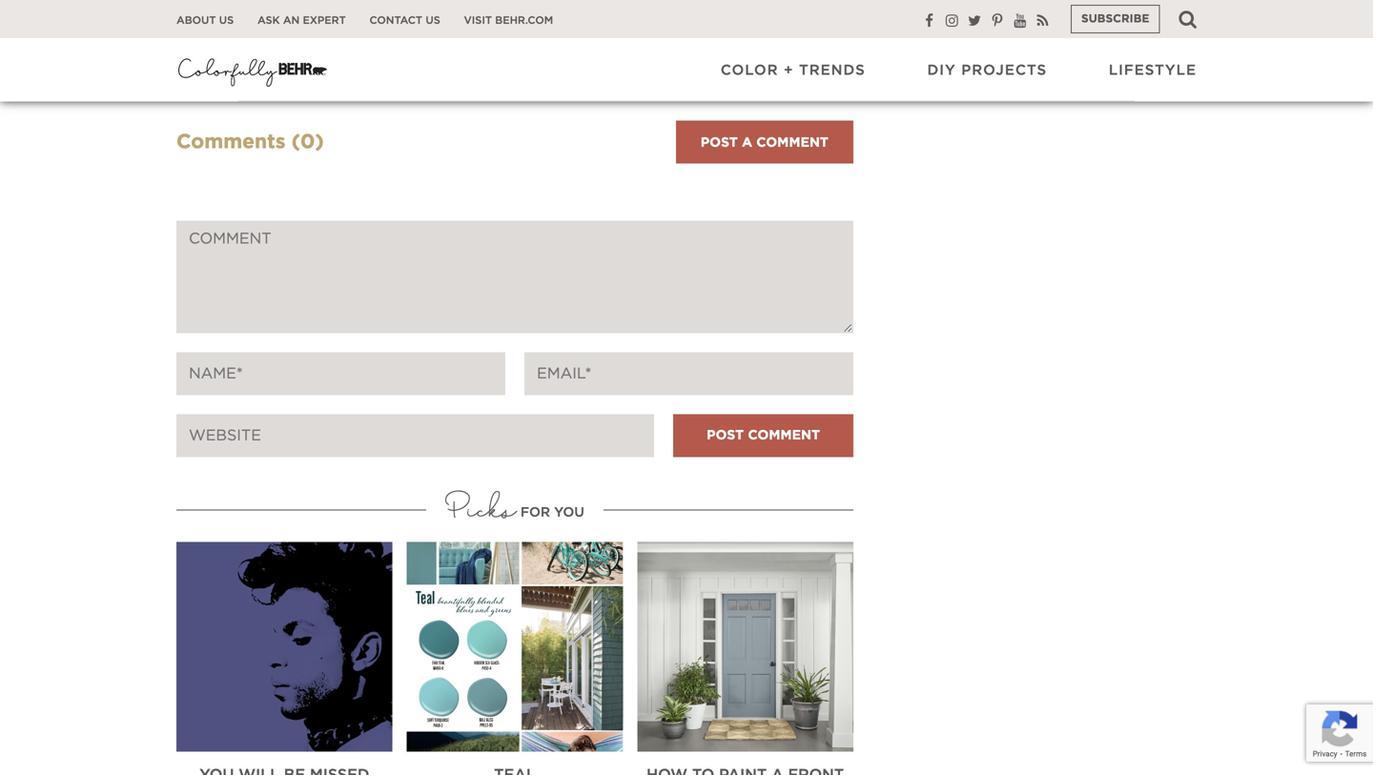 Task type: locate. For each thing, give the bounding box(es) containing it.
comments (0)
[[177, 132, 324, 152]]

picks for you
[[446, 484, 585, 535]]

diy projects link
[[928, 61, 1048, 80]]

us for about us
[[219, 15, 234, 26]]

color + trends link
[[721, 61, 866, 80]]

us right contact
[[426, 15, 441, 26]]

0 horizontal spatial us
[[219, 15, 234, 26]]

2 us from the left
[[426, 15, 441, 26]]

2 horizontal spatial featured image image
[[638, 542, 854, 752]]

us for contact us
[[426, 15, 441, 26]]

an
[[283, 15, 300, 26]]

comments
[[177, 132, 286, 152]]

diy projects
[[928, 63, 1048, 78]]

visit behr.com link
[[464, 14, 554, 27]]

us right about
[[219, 15, 234, 26]]

about
[[177, 15, 216, 26]]

us
[[219, 15, 234, 26], [426, 15, 441, 26]]

featured image image
[[177, 542, 393, 752], [407, 542, 623, 752], [638, 542, 854, 752]]

COMMENT text field
[[177, 221, 854, 334]]

for
[[521, 507, 551, 520]]

None submit
[[674, 415, 854, 458]]

visit
[[464, 15, 492, 26]]

EMAIL* email field
[[525, 353, 854, 396]]

1 horizontal spatial featured image image
[[407, 542, 623, 752]]

trends
[[800, 63, 866, 78]]

ask
[[258, 15, 280, 26]]

1 horizontal spatial us
[[426, 15, 441, 26]]

colorfully behr image
[[177, 52, 329, 90]]

contact us
[[370, 15, 441, 26]]

WEBSITE url field
[[177, 415, 655, 458]]

behr.com
[[495, 15, 554, 26]]

post a comment
[[701, 137, 829, 150]]

0 horizontal spatial featured image image
[[177, 542, 393, 752]]

lifestyle
[[1110, 63, 1197, 78]]

1 us from the left
[[219, 15, 234, 26]]

diy
[[928, 63, 957, 78]]



Task type: describe. For each thing, give the bounding box(es) containing it.
about us link
[[177, 14, 234, 27]]

(0)
[[292, 132, 324, 152]]

you
[[555, 507, 585, 520]]

2 featured image image from the left
[[407, 542, 623, 752]]

color + trends
[[721, 63, 866, 78]]

visit behr.com
[[464, 15, 554, 26]]

a
[[742, 137, 753, 150]]

leave
[[455, 62, 513, 113]]

color
[[721, 63, 779, 78]]

picks
[[446, 484, 517, 535]]

1 featured image image from the left
[[177, 542, 393, 752]]

comment
[[757, 137, 829, 150]]

post a comment link
[[676, 121, 854, 164]]

+
[[784, 63, 794, 78]]

subscribe link
[[1072, 5, 1161, 33]]

post
[[701, 137, 738, 150]]

contact
[[370, 15, 423, 26]]

NAME* text field
[[177, 353, 506, 396]]

contact us link
[[370, 14, 441, 27]]

about us
[[177, 15, 234, 26]]

ask an expert
[[258, 15, 346, 26]]

search image
[[1180, 10, 1197, 29]]

lifestyle link
[[1110, 61, 1197, 80]]

projects
[[962, 63, 1048, 78]]

expert
[[303, 15, 346, 26]]

3 featured image image from the left
[[638, 542, 854, 752]]

subscribe
[[1082, 13, 1150, 25]]

ask an expert link
[[258, 14, 346, 27]]



Task type: vqa. For each thing, say whether or not it's contained in the screenshot.
first Us
yes



